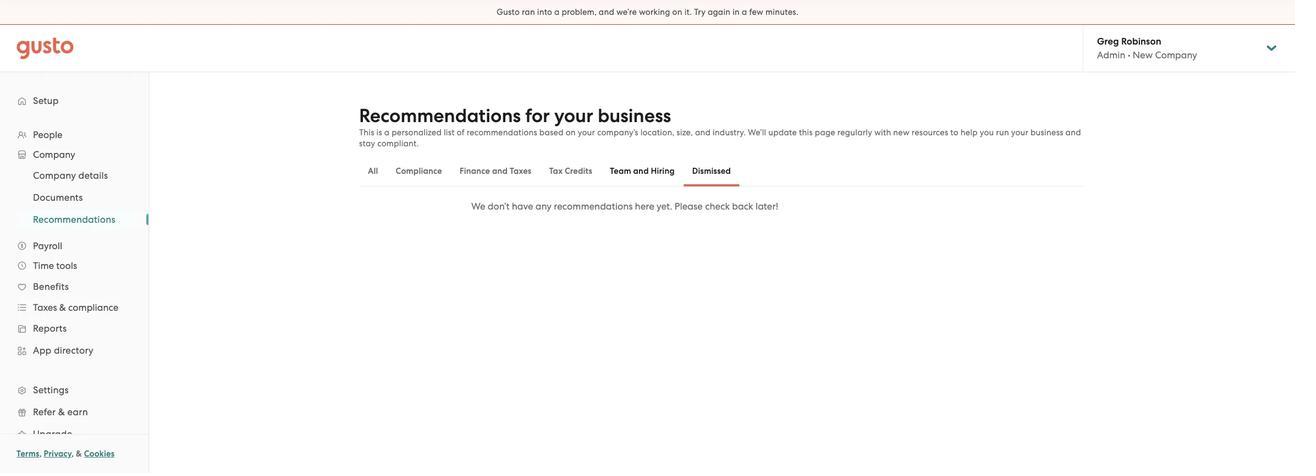 Task type: describe. For each thing, give the bounding box(es) containing it.
time
[[33, 260, 54, 271]]

documents
[[33, 192, 83, 203]]

setup link
[[11, 91, 138, 111]]

this
[[799, 128, 813, 138]]

a inside recommendations for your business this is a personalized list of recommendations based on your company's location, size, and industry. we'll update this page regularly with new resources to help you run your business and stay compliant.
[[384, 128, 390, 138]]

payroll button
[[11, 236, 138, 256]]

please
[[675, 201, 703, 212]]

team and hiring
[[610, 166, 675, 176]]

people
[[33, 129, 63, 140]]

resources
[[912, 128, 948, 138]]

later!
[[756, 201, 778, 212]]

we don't have any recommendations here yet. please check back later!
[[471, 201, 778, 212]]

company for company details
[[33, 170, 76, 181]]

try
[[694, 7, 706, 17]]

settings link
[[11, 380, 138, 400]]

credits
[[565, 166, 592, 176]]

terms
[[17, 449, 39, 459]]

location,
[[641, 128, 675, 138]]

run
[[996, 128, 1009, 138]]

and inside button
[[492, 166, 508, 176]]

tax
[[549, 166, 563, 176]]

company's
[[597, 128, 638, 138]]

company inside greg robinson admin • new company
[[1155, 50, 1197, 61]]

page
[[815, 128, 836, 138]]

2 vertical spatial &
[[76, 449, 82, 459]]

into
[[537, 7, 552, 17]]

terms , privacy , & cookies
[[17, 449, 115, 459]]

gusto
[[497, 7, 520, 17]]

admin
[[1097, 50, 1126, 61]]

on inside recommendations for your business this is a personalized list of recommendations based on your company's location, size, and industry. we'll update this page regularly with new resources to help you run your business and stay compliant.
[[566, 128, 576, 138]]

2 , from the left
[[72, 449, 74, 459]]

documents link
[[20, 188, 138, 207]]

we
[[471, 201, 485, 212]]

app directory link
[[11, 340, 138, 360]]

gusto ran into a problem, and we're working on it. try again in a few minutes.
[[497, 7, 799, 17]]

your up based
[[554, 105, 593, 127]]

new
[[893, 128, 910, 138]]

benefits
[[33, 281, 69, 292]]

yet.
[[657, 201, 673, 212]]

refer
[[33, 406, 56, 417]]

greg
[[1097, 36, 1119, 47]]

taxes & compliance
[[33, 302, 118, 313]]

with
[[875, 128, 891, 138]]

0 vertical spatial on
[[672, 7, 682, 17]]

cookies
[[84, 449, 115, 459]]

list
[[444, 128, 455, 138]]

& for compliance
[[59, 302, 66, 313]]

1 horizontal spatial a
[[554, 7, 560, 17]]

recommendations for recommendations
[[33, 214, 115, 225]]

greg robinson admin • new company
[[1097, 36, 1197, 61]]

this
[[359, 128, 374, 138]]

privacy
[[44, 449, 72, 459]]

all
[[368, 166, 378, 176]]

have
[[512, 201, 533, 212]]

details
[[78, 170, 108, 181]]

directory
[[54, 345, 94, 356]]

1 horizontal spatial recommendations
[[554, 201, 633, 212]]

list containing company details
[[0, 164, 149, 230]]

finance and taxes
[[460, 166, 532, 176]]

we'll
[[748, 128, 766, 138]]

new
[[1133, 50, 1153, 61]]

problem,
[[562, 7, 597, 17]]

upgrade
[[33, 428, 72, 439]]

hiring
[[651, 166, 675, 176]]

team and hiring button
[[601, 158, 684, 184]]

robinson
[[1121, 36, 1162, 47]]

based
[[539, 128, 564, 138]]

terms link
[[17, 449, 39, 459]]

& for earn
[[58, 406, 65, 417]]

refer & earn
[[33, 406, 88, 417]]

for
[[525, 105, 550, 127]]

recommendations for your business this is a personalized list of recommendations based on your company's location, size, and industry. we'll update this page regularly with new resources to help you run your business and stay compliant.
[[359, 105, 1081, 149]]

reports
[[33, 323, 67, 334]]

any
[[536, 201, 552, 212]]

time tools button
[[11, 256, 138, 276]]

privacy link
[[44, 449, 72, 459]]



Task type: vqa. For each thing, say whether or not it's contained in the screenshot.
'Terms' link
yes



Task type: locate. For each thing, give the bounding box(es) containing it.
recommendations inside recommendations for your business this is a personalized list of recommendations based on your company's location, size, and industry. we'll update this page regularly with new resources to help you run your business and stay compliant.
[[467, 128, 537, 138]]

all button
[[359, 158, 387, 184]]

•
[[1128, 50, 1131, 61]]

company for company
[[33, 149, 75, 160]]

a
[[554, 7, 560, 17], [742, 7, 747, 17], [384, 128, 390, 138]]

0 horizontal spatial recommendations
[[467, 128, 537, 138]]

0 horizontal spatial ,
[[39, 449, 42, 459]]

1 vertical spatial business
[[1031, 128, 1064, 138]]

0 vertical spatial company
[[1155, 50, 1197, 61]]

industry.
[[713, 128, 746, 138]]

your
[[554, 105, 593, 127], [578, 128, 595, 138], [1011, 128, 1029, 138]]

it.
[[685, 7, 692, 17]]

a right into
[[554, 7, 560, 17]]

benefits link
[[11, 277, 138, 296]]

minutes.
[[766, 7, 799, 17]]

0 vertical spatial recommendations
[[359, 105, 521, 127]]

taxes inside button
[[510, 166, 532, 176]]

tax credits button
[[540, 158, 601, 184]]

finance and taxes button
[[451, 158, 540, 184]]

1 vertical spatial company
[[33, 149, 75, 160]]

on left the it.
[[672, 7, 682, 17]]

compliance button
[[387, 158, 451, 184]]

1 vertical spatial on
[[566, 128, 576, 138]]

1 horizontal spatial business
[[1031, 128, 1064, 138]]

, down upgrade link
[[72, 449, 74, 459]]

& inside dropdown button
[[59, 302, 66, 313]]

recommendations inside recommendations for your business this is a personalized list of recommendations based on your company's location, size, and industry. we'll update this page regularly with new resources to help you run your business and stay compliant.
[[359, 105, 521, 127]]

time tools
[[33, 260, 77, 271]]

cookies button
[[84, 447, 115, 460]]

earn
[[67, 406, 88, 417]]

on right based
[[566, 128, 576, 138]]

working
[[639, 7, 670, 17]]

on
[[672, 7, 682, 17], [566, 128, 576, 138]]

1 vertical spatial recommendations
[[33, 214, 115, 225]]

0 horizontal spatial a
[[384, 128, 390, 138]]

your right "run"
[[1011, 128, 1029, 138]]

1 horizontal spatial taxes
[[510, 166, 532, 176]]

reports link
[[11, 318, 138, 338]]

1 vertical spatial &
[[58, 406, 65, 417]]

few
[[749, 7, 764, 17]]

home image
[[17, 37, 74, 59]]

list containing people
[[0, 125, 149, 467]]

recommendations link
[[20, 210, 138, 229]]

company details link
[[20, 166, 138, 185]]

1 vertical spatial recommendations
[[554, 201, 633, 212]]

recommendations up list
[[359, 105, 521, 127]]

taxes inside dropdown button
[[33, 302, 57, 313]]

company button
[[11, 145, 138, 164]]

settings
[[33, 384, 69, 395]]

2 vertical spatial company
[[33, 170, 76, 181]]

&
[[59, 302, 66, 313], [58, 406, 65, 417], [76, 449, 82, 459]]

dismissed button
[[684, 158, 740, 184]]

tools
[[56, 260, 77, 271]]

app
[[33, 345, 51, 356]]

finance
[[460, 166, 490, 176]]

we're
[[617, 7, 637, 17]]

1 , from the left
[[39, 449, 42, 459]]

taxes
[[510, 166, 532, 176], [33, 302, 57, 313]]

your left company's
[[578, 128, 595, 138]]

again
[[708, 7, 731, 17]]

update
[[769, 128, 797, 138]]

0 vertical spatial taxes
[[510, 166, 532, 176]]

2 horizontal spatial a
[[742, 7, 747, 17]]

1 horizontal spatial ,
[[72, 449, 74, 459]]

is
[[377, 128, 382, 138]]

compliance
[[396, 166, 442, 176]]

refer & earn link
[[11, 402, 138, 422]]

you
[[980, 128, 994, 138]]

0 vertical spatial business
[[598, 105, 671, 127]]

upgrade link
[[11, 424, 138, 444]]

business
[[598, 105, 671, 127], [1031, 128, 1064, 138]]

ran
[[522, 7, 535, 17]]

here
[[635, 201, 654, 212]]

to
[[951, 128, 959, 138]]

& left earn
[[58, 406, 65, 417]]

recommendations
[[359, 105, 521, 127], [33, 214, 115, 225]]

stay
[[359, 139, 375, 149]]

company down people
[[33, 149, 75, 160]]

& up reports link
[[59, 302, 66, 313]]

1 list from the top
[[0, 125, 149, 467]]

a right is
[[384, 128, 390, 138]]

recommendations inside recommendations link
[[33, 214, 115, 225]]

,
[[39, 449, 42, 459], [72, 449, 74, 459]]

setup
[[33, 95, 59, 106]]

and inside button
[[633, 166, 649, 176]]

recommendations
[[467, 128, 537, 138], [554, 201, 633, 212]]

0 vertical spatial recommendations
[[467, 128, 537, 138]]

tax credits
[[549, 166, 592, 176]]

0 horizontal spatial taxes
[[33, 302, 57, 313]]

recommendation categories for your business tab list
[[359, 156, 1085, 186]]

app directory
[[33, 345, 94, 356]]

list
[[0, 125, 149, 467], [0, 164, 149, 230]]

help
[[961, 128, 978, 138]]

size,
[[677, 128, 693, 138]]

gusto navigation element
[[0, 72, 149, 473]]

regularly
[[838, 128, 872, 138]]

, left privacy link
[[39, 449, 42, 459]]

taxes & compliance button
[[11, 298, 138, 317]]

business right "run"
[[1031, 128, 1064, 138]]

recommendations for recommendations for your business this is a personalized list of recommendations based on your company's location, size, and industry. we'll update this page regularly with new resources to help you run your business and stay compliant.
[[359, 105, 521, 127]]

company inside company dropdown button
[[33, 149, 75, 160]]

of
[[457, 128, 465, 138]]

0 horizontal spatial on
[[566, 128, 576, 138]]

back
[[732, 201, 753, 212]]

2 list from the top
[[0, 164, 149, 230]]

company up documents at left top
[[33, 170, 76, 181]]

recommendations up finance and taxes
[[467, 128, 537, 138]]

0 vertical spatial &
[[59, 302, 66, 313]]

1 vertical spatial taxes
[[33, 302, 57, 313]]

company right new
[[1155, 50, 1197, 61]]

team
[[610, 166, 631, 176]]

taxes up have
[[510, 166, 532, 176]]

taxes up reports on the left
[[33, 302, 57, 313]]

1 horizontal spatial recommendations
[[359, 105, 521, 127]]

people button
[[11, 125, 138, 145]]

recommendations down credits
[[554, 201, 633, 212]]

personalized
[[392, 128, 442, 138]]

company inside company details link
[[33, 170, 76, 181]]

0 horizontal spatial recommendations
[[33, 214, 115, 225]]

don't
[[488, 201, 510, 212]]

business up company's
[[598, 105, 671, 127]]

1 horizontal spatial on
[[672, 7, 682, 17]]

a right in at the right top
[[742, 7, 747, 17]]

dismissed
[[692, 166, 731, 176]]

compliant.
[[377, 139, 419, 149]]

compliance
[[68, 302, 118, 313]]

and
[[599, 7, 614, 17], [695, 128, 711, 138], [1066, 128, 1081, 138], [492, 166, 508, 176], [633, 166, 649, 176]]

in
[[733, 7, 740, 17]]

recommendations down documents link
[[33, 214, 115, 225]]

0 horizontal spatial business
[[598, 105, 671, 127]]

& left cookies
[[76, 449, 82, 459]]

payroll
[[33, 240, 62, 251]]

company
[[1155, 50, 1197, 61], [33, 149, 75, 160], [33, 170, 76, 181]]



